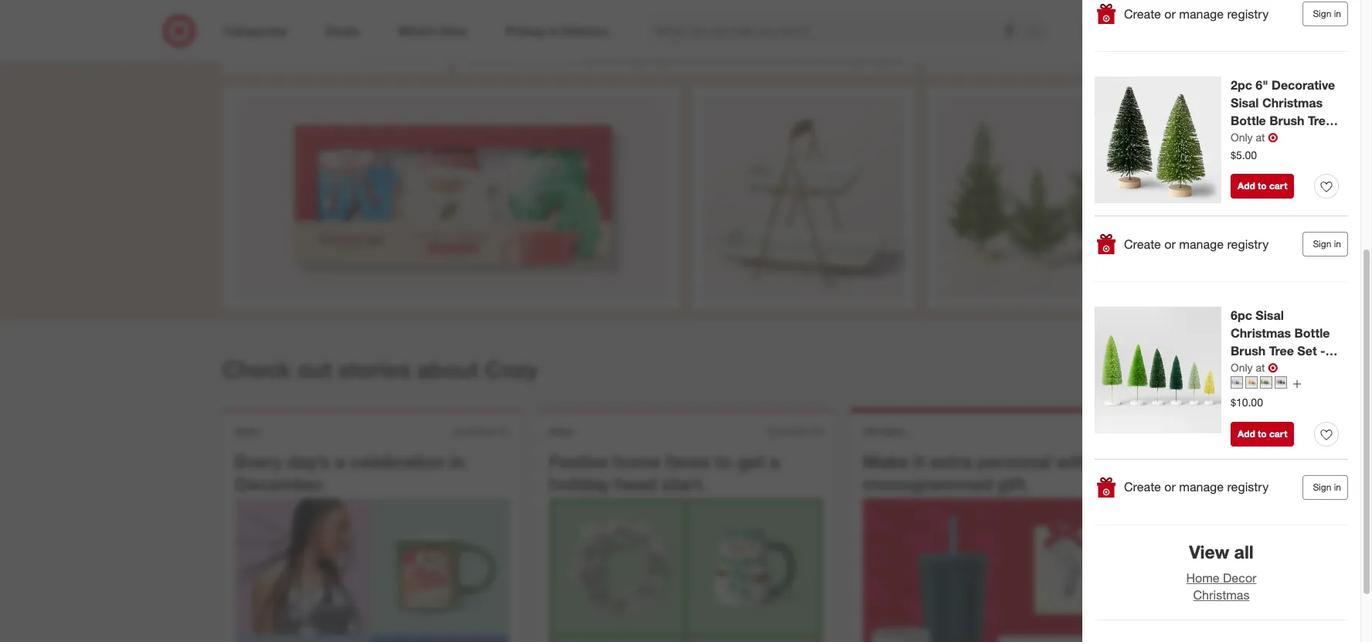 Task type: vqa. For each thing, say whether or not it's contained in the screenshot.
Coffee
no



Task type: describe. For each thing, give the bounding box(es) containing it.
gift ideas
[[863, 426, 906, 437]]

christmas for all
[[1193, 588, 1250, 603]]

5
[[1132, 426, 1137, 437]]

assorted green image
[[1260, 376, 1272, 388]]

brush inside 6pc sisal christmas bottle brush tree set - wondershop™
[[1231, 343, 1266, 358]]

¬ for bottle
[[1268, 129, 1278, 145]]

cart for set
[[1269, 180, 1287, 192]]

6
[[1201, 16, 1205, 25]]

to for 2pc 6" decorative sisal christmas bottle brush tree set green - wondershop™
[[1258, 180, 1267, 192]]

24
[[499, 426, 509, 437]]

ideas for every day's a celebration in december.
[[235, 426, 259, 437]]

only at ¬ for tree
[[1231, 360, 1278, 375]]

make
[[863, 451, 909, 472]]

1 manage from the top
[[1179, 6, 1224, 21]]

christmas inside 6pc sisal christmas bottle brush tree set - wondershop™
[[1231, 325, 1291, 341]]

christmas link
[[1193, 588, 1250, 603]]

¬ for tree
[[1268, 360, 1278, 375]]

every day's a celebration in december.
[[235, 451, 465, 494]]

What can we help you find? suggestions appear below search field
[[647, 14, 1031, 48]]

set inside 6pc sisal christmas bottle brush tree set - wondershop™
[[1297, 343, 1317, 358]]

faves
[[666, 451, 710, 472]]

$5.00
[[1231, 148, 1257, 161]]

1 sign in button from the top
[[1303, 2, 1348, 26]]

ideas for festive home faves to get a holiday head start.
[[549, 426, 573, 437]]

2pc 6" decorative sisal christmas bottle brush tree set green - wondershop™ link
[[1231, 76, 1339, 163]]

view
[[1189, 541, 1229, 562]]

create or manage registry for 6pc
[[1124, 479, 1269, 495]]

with
[[1056, 451, 1092, 472]]

all
[[1234, 541, 1254, 562]]

gift.
[[997, 473, 1030, 494]]

stories
[[338, 355, 411, 383]]

get
[[737, 451, 764, 472]]

out
[[297, 355, 332, 383]]

1 create or manage registry from the top
[[1124, 6, 1269, 21]]

november for festive home faves to get a holiday head start.
[[767, 426, 810, 437]]

extra
[[930, 451, 972, 472]]

make it extra personal with a monogrammed gift.
[[863, 451, 1107, 494]]

home
[[613, 451, 661, 472]]

$10.00
[[1231, 396, 1263, 409]]

manage for 6pc sisal christmas bottle brush tree set - wondershop™
[[1179, 479, 1224, 495]]

decorative
[[1272, 77, 1335, 93]]

brush inside 2pc 6" decorative sisal christmas bottle brush tree set green - wondershop™
[[1270, 113, 1305, 128]]

november 5
[[1086, 426, 1137, 437]]

assorted brown image
[[1245, 376, 1258, 388]]

2 more colors image
[[1293, 379, 1302, 389]]

at for tree
[[1256, 360, 1265, 374]]

head
[[615, 473, 656, 494]]

home decor link
[[1186, 570, 1257, 585]]

green
[[1254, 130, 1289, 146]]

november for every day's a celebration in december.
[[453, 426, 496, 437]]

cozy
[[485, 355, 538, 383]]

only for set
[[1231, 130, 1253, 143]]

- inside 2pc 6" decorative sisal christmas bottle brush tree set green - wondershop™
[[1293, 130, 1298, 146]]

to inside festive home faves to get a holiday head start.
[[715, 451, 732, 472]]

sisal inside 6pc sisal christmas bottle brush tree set - wondershop™
[[1256, 307, 1284, 323]]

only at ¬ for bottle
[[1231, 129, 1278, 145]]

sign in for 6pc sisal christmas bottle brush tree set - wondershop™
[[1313, 481, 1341, 493]]

tree inside 6pc sisal christmas bottle brush tree set - wondershop™
[[1269, 343, 1294, 358]]

holiday
[[549, 473, 610, 494]]

add to cart button for 6pc sisal christmas bottle brush tree set - wondershop™
[[1231, 422, 1294, 446]]

festive home faves to get a holiday head start.
[[549, 451, 780, 494]]

make it extra personal with a monogrammed gift. image
[[863, 498, 1137, 642]]

registry for 6pc
[[1227, 479, 1269, 495]]

check
[[223, 355, 291, 383]]

bottle inside 2pc 6" decorative sisal christmas bottle brush tree set green - wondershop™
[[1231, 113, 1266, 128]]

every day's a celebration in december. image
[[235, 498, 509, 642]]

3 ideas from the left
[[882, 426, 906, 437]]

registry for 2pc
[[1227, 236, 1269, 252]]

manage for 2pc 6" decorative sisal christmas bottle brush tree set green - wondershop™
[[1179, 236, 1224, 252]]



Task type: locate. For each thing, give the bounding box(es) containing it.
0 vertical spatial christmas
[[1262, 95, 1323, 110]]

only for wondershop™
[[1231, 360, 1253, 374]]

0 vertical spatial or
[[1165, 6, 1176, 21]]

to down green
[[1258, 180, 1267, 192]]

a right 'with'
[[1097, 451, 1107, 472]]

add to cart button
[[1231, 174, 1294, 199], [1231, 422, 1294, 446]]

add to cart button down $5.00
[[1231, 174, 1294, 199]]

1 vertical spatial add to cart
[[1238, 428, 1287, 439]]

2pc 6" decorative sisal christmas bottle brush tree set green - wondershop™ image
[[1095, 76, 1221, 203], [1095, 76, 1221, 203]]

1 vertical spatial sign in button
[[1303, 232, 1348, 257]]

create or manage registry for 2pc
[[1124, 236, 1269, 252]]

add down $5.00
[[1238, 180, 1255, 192]]

2 create or manage registry from the top
[[1124, 236, 1269, 252]]

bottle up green
[[1231, 113, 1266, 128]]

in for 2pc 6" decorative sisal christmas bottle brush tree set green - wondershop™'s sign in button
[[1334, 238, 1341, 250]]

2 add to cart button from the top
[[1231, 422, 1294, 446]]

2 ¬ from the top
[[1268, 360, 1278, 375]]

sisal down 2pc
[[1231, 95, 1259, 110]]

1 vertical spatial christmas
[[1231, 325, 1291, 341]]

0 vertical spatial -
[[1293, 130, 1298, 146]]

add down "$10.00"
[[1238, 428, 1255, 439]]

manage
[[1179, 6, 1224, 21], [1179, 236, 1224, 252], [1179, 479, 1224, 495]]

¬ up assorted green image at the right of the page
[[1268, 360, 1278, 375]]

add to cart button for 2pc 6" decorative sisal christmas bottle brush tree set green - wondershop™
[[1231, 174, 1294, 199]]

november left "20"
[[767, 426, 810, 437]]

1 horizontal spatial tree
[[1308, 113, 1333, 128]]

0 vertical spatial at
[[1256, 130, 1265, 143]]

celebration
[[350, 451, 445, 472]]

2 sign in button from the top
[[1303, 232, 1348, 257]]

cart
[[1269, 180, 1287, 192], [1269, 428, 1287, 439]]

2 horizontal spatial november
[[1086, 426, 1130, 437]]

personal
[[977, 451, 1051, 472]]

1 vertical spatial add to cart button
[[1231, 422, 1294, 446]]

add to cart down $5.00
[[1238, 180, 1287, 192]]

sisal
[[1231, 95, 1259, 110], [1256, 307, 1284, 323]]

6pc sisal christmas bottle brush tree set - wondershop™
[[1231, 307, 1330, 376]]

1 add to cart button from the top
[[1231, 174, 1294, 199]]

at up assorted green image at the right of the page
[[1256, 360, 1265, 374]]

november left '24' at the left bottom of page
[[453, 426, 496, 437]]

brush up green
[[1270, 113, 1305, 128]]

0 vertical spatial sign in
[[1313, 8, 1341, 19]]

every
[[235, 451, 282, 472]]

0 vertical spatial sisal
[[1231, 95, 1259, 110]]

1 add to cart from the top
[[1238, 180, 1287, 192]]

2 vertical spatial or
[[1165, 479, 1176, 495]]

sign in
[[1313, 8, 1341, 19], [1313, 238, 1341, 250], [1313, 481, 1341, 493]]

3 sign in from the top
[[1313, 481, 1341, 493]]

start.
[[661, 473, 707, 494]]

1 vertical spatial manage
[[1179, 236, 1224, 252]]

0 vertical spatial only at ¬
[[1231, 129, 1278, 145]]

december.
[[235, 473, 325, 494]]

1 ¬ from the top
[[1268, 129, 1278, 145]]

2 vertical spatial manage
[[1179, 479, 1224, 495]]

brush up assorted brown icon
[[1231, 343, 1266, 358]]

tree up assorted neutral image
[[1269, 343, 1294, 358]]

sign for 6pc sisal christmas bottle brush tree set - wondershop™
[[1313, 481, 1331, 493]]

1 november from the left
[[453, 426, 496, 437]]

1 horizontal spatial brush
[[1270, 113, 1305, 128]]

2 horizontal spatial a
[[1097, 451, 1107, 472]]

3 create or manage registry from the top
[[1124, 479, 1269, 495]]

wondershop™ inside 6pc sisal christmas bottle brush tree set - wondershop™
[[1231, 360, 1312, 376]]

0 vertical spatial to
[[1258, 180, 1267, 192]]

registry
[[1227, 6, 1269, 21], [1227, 236, 1269, 252], [1227, 479, 1269, 495]]

a right day's on the left bottom
[[335, 451, 345, 472]]

create or manage registry
[[1124, 6, 1269, 21], [1124, 236, 1269, 252], [1124, 479, 1269, 495]]

0 vertical spatial ¬
[[1268, 129, 1278, 145]]

3 a from the left
[[1097, 451, 1107, 472]]

1 vertical spatial brush
[[1231, 343, 1266, 358]]

christmas inside view all home decor christmas
[[1193, 588, 1250, 603]]

1 vertical spatial wondershop™
[[1231, 360, 1312, 376]]

1 wondershop™ from the top
[[1231, 148, 1312, 163]]

1 vertical spatial or
[[1165, 236, 1176, 252]]

3 november from the left
[[1086, 426, 1130, 437]]

create for 6pc sisal christmas bottle brush tree set - wondershop™
[[1124, 479, 1161, 495]]

at
[[1256, 130, 1265, 143], [1256, 360, 1265, 374]]

1 sign from the top
[[1313, 8, 1331, 19]]

view all home decor christmas
[[1186, 541, 1257, 603]]

1 vertical spatial only
[[1231, 360, 1253, 374]]

3 registry from the top
[[1227, 479, 1269, 495]]

1 vertical spatial set
[[1297, 343, 1317, 358]]

a inside make it extra personal with a monogrammed gift.
[[1097, 451, 1107, 472]]

0 horizontal spatial bottle
[[1231, 113, 1266, 128]]

1 vertical spatial tree
[[1269, 343, 1294, 358]]

1 create from the top
[[1124, 6, 1161, 21]]

1 registry from the top
[[1227, 6, 1269, 21]]

2 at from the top
[[1256, 360, 1265, 374]]

0 vertical spatial add
[[1238, 180, 1255, 192]]

2 vertical spatial to
[[715, 451, 732, 472]]

only at ¬ up $5.00
[[1231, 129, 1278, 145]]

day's
[[287, 451, 330, 472]]

1 vertical spatial add
[[1238, 428, 1255, 439]]

2 ideas from the left
[[549, 426, 573, 437]]

0 horizontal spatial brush
[[1231, 343, 1266, 358]]

november left 5
[[1086, 426, 1130, 437]]

1 vertical spatial -
[[1320, 343, 1325, 358]]

bottle up 2 more colors image
[[1295, 325, 1330, 341]]

christmas for 6"
[[1262, 95, 1323, 110]]

2 create from the top
[[1124, 236, 1161, 252]]

1 vertical spatial create
[[1124, 236, 1161, 252]]

1 vertical spatial at
[[1256, 360, 1265, 374]]

a
[[335, 451, 345, 472], [769, 451, 780, 472], [1097, 451, 1107, 472]]

2 only from the top
[[1231, 360, 1253, 374]]

1 add from the top
[[1238, 180, 1255, 192]]

only
[[1231, 130, 1253, 143], [1231, 360, 1253, 374]]

to left get
[[715, 451, 732, 472]]

in
[[1334, 8, 1341, 19], [1334, 238, 1341, 250], [450, 451, 465, 472], [1334, 481, 1341, 493]]

3 sign from the top
[[1313, 481, 1331, 493]]

cart for wondershop™
[[1269, 428, 1287, 439]]

it
[[914, 451, 925, 472]]

0 vertical spatial wondershop™
[[1231, 148, 1312, 163]]

1 vertical spatial create or manage registry
[[1124, 236, 1269, 252]]

gift
[[863, 426, 879, 437]]

to down "$10.00"
[[1258, 428, 1267, 439]]

6"
[[1256, 77, 1268, 93]]

assorted blue image
[[1231, 376, 1243, 388]]

2 vertical spatial sign in button
[[1303, 475, 1348, 500]]

1 horizontal spatial ideas
[[549, 426, 573, 437]]

create
[[1124, 6, 1161, 21], [1124, 236, 1161, 252], [1124, 479, 1161, 495]]

ideas right gift
[[882, 426, 906, 437]]

sign in button
[[1303, 2, 1348, 26], [1303, 232, 1348, 257], [1303, 475, 1348, 500]]

a right get
[[769, 451, 780, 472]]

brush
[[1270, 113, 1305, 128], [1231, 343, 1266, 358]]

tree
[[1308, 113, 1333, 128], [1269, 343, 1294, 358]]

6 link
[[1177, 14, 1211, 48]]

1 vertical spatial sign in
[[1313, 238, 1341, 250]]

search button
[[1021, 14, 1058, 51]]

sign in button for 6pc sisal christmas bottle brush tree set - wondershop™
[[1303, 475, 1348, 500]]

bottle
[[1231, 113, 1266, 128], [1295, 325, 1330, 341]]

1 cart from the top
[[1269, 180, 1287, 192]]

3 or from the top
[[1165, 479, 1176, 495]]

only at ¬ up assorted brown icon
[[1231, 360, 1278, 375]]

sign in button for 2pc 6" decorative sisal christmas bottle brush tree set green - wondershop™
[[1303, 232, 1348, 257]]

0 vertical spatial only
[[1231, 130, 1253, 143]]

3 create from the top
[[1124, 479, 1161, 495]]

3 sign in button from the top
[[1303, 475, 1348, 500]]

2 only at ¬ from the top
[[1231, 360, 1278, 375]]

0 horizontal spatial set
[[1231, 130, 1250, 146]]

home
[[1186, 570, 1220, 585]]

add to cart button down "$10.00"
[[1231, 422, 1294, 446]]

2 vertical spatial registry
[[1227, 479, 1269, 495]]

set up 2 more colors image
[[1297, 343, 1317, 358]]

20
[[813, 426, 823, 437]]

2 add from the top
[[1238, 428, 1255, 439]]

festive home faves to get a holiday head start. image
[[549, 498, 823, 642]]

¬ down 6"
[[1268, 129, 1278, 145]]

0 vertical spatial sign
[[1313, 8, 1331, 19]]

cart down assorted neutral image
[[1269, 428, 1287, 439]]

add
[[1238, 180, 1255, 192], [1238, 428, 1255, 439]]

2 vertical spatial sign
[[1313, 481, 1331, 493]]

1 only from the top
[[1231, 130, 1253, 143]]

2 vertical spatial sign in
[[1313, 481, 1341, 493]]

0 vertical spatial create or manage registry
[[1124, 6, 1269, 21]]

0 vertical spatial brush
[[1270, 113, 1305, 128]]

in inside every day's a celebration in december.
[[450, 451, 465, 472]]

0 vertical spatial tree
[[1308, 113, 1333, 128]]

2 or from the top
[[1165, 236, 1176, 252]]

1 horizontal spatial november
[[767, 426, 810, 437]]

november for make it extra personal with a monogrammed gift.
[[1086, 426, 1130, 437]]

2 manage from the top
[[1179, 236, 1224, 252]]

1 ideas from the left
[[235, 426, 259, 437]]

1 vertical spatial bottle
[[1295, 325, 1330, 341]]

only up $5.00
[[1231, 130, 1253, 143]]

2pc
[[1231, 77, 1252, 93]]

monogrammed
[[863, 473, 992, 494]]

sign in for 2pc 6" decorative sisal christmas bottle brush tree set green - wondershop™
[[1313, 238, 1341, 250]]

set inside 2pc 6" decorative sisal christmas bottle brush tree set green - wondershop™
[[1231, 130, 1250, 146]]

0 vertical spatial set
[[1231, 130, 1250, 146]]

or
[[1165, 6, 1176, 21], [1165, 236, 1176, 252], [1165, 479, 1176, 495]]

0 vertical spatial registry
[[1227, 6, 1269, 21]]

check out stories about cozy
[[223, 355, 538, 383]]

registry up '6pc' on the right of the page
[[1227, 236, 1269, 252]]

1 vertical spatial ¬
[[1268, 360, 1278, 375]]

0 vertical spatial add to cart button
[[1231, 174, 1294, 199]]

2 registry from the top
[[1227, 236, 1269, 252]]

assorted neutral image
[[1275, 376, 1287, 388]]

a inside every day's a celebration in december.
[[335, 451, 345, 472]]

christmas down home decor link
[[1193, 588, 1250, 603]]

christmas down '6pc' on the right of the page
[[1231, 325, 1291, 341]]

christmas
[[1262, 95, 1323, 110], [1231, 325, 1291, 341], [1193, 588, 1250, 603]]

1 horizontal spatial set
[[1297, 343, 1317, 358]]

registry up all
[[1227, 479, 1269, 495]]

2 add to cart from the top
[[1238, 428, 1287, 439]]

2 vertical spatial christmas
[[1193, 588, 1250, 603]]

1 horizontal spatial -
[[1320, 343, 1325, 358]]

2 sign from the top
[[1313, 238, 1331, 250]]

1 sign in from the top
[[1313, 8, 1341, 19]]

festive
[[549, 451, 608, 472]]

only at ¬
[[1231, 129, 1278, 145], [1231, 360, 1278, 375]]

1 or from the top
[[1165, 6, 1176, 21]]

tree down decorative
[[1308, 113, 1333, 128]]

add to cart for 2pc 6" decorative sisal christmas bottle brush tree set green - wondershop™
[[1238, 180, 1287, 192]]

2 a from the left
[[769, 451, 780, 472]]

1 vertical spatial sisal
[[1256, 307, 1284, 323]]

or for 6pc sisal christmas bottle brush tree set - wondershop™
[[1165, 479, 1176, 495]]

0 vertical spatial bottle
[[1231, 113, 1266, 128]]

set
[[1231, 130, 1250, 146], [1297, 343, 1317, 358]]

create for 2pc 6" decorative sisal christmas bottle brush tree set green - wondershop™
[[1124, 236, 1161, 252]]

- inside 6pc sisal christmas bottle brush tree set - wondershop™
[[1320, 343, 1325, 358]]

add to cart down "$10.00"
[[1238, 428, 1287, 439]]

0 vertical spatial manage
[[1179, 6, 1224, 21]]

1 horizontal spatial bottle
[[1295, 325, 1330, 341]]

3 manage from the top
[[1179, 479, 1224, 495]]

christmas inside 2pc 6" decorative sisal christmas bottle brush tree set green - wondershop™
[[1262, 95, 1323, 110]]

at up $5.00
[[1256, 130, 1265, 143]]

2 horizontal spatial ideas
[[882, 426, 906, 437]]

in for sign in button related to 6pc sisal christmas bottle brush tree set - wondershop™
[[1334, 481, 1341, 493]]

in for third sign in button from the bottom
[[1334, 8, 1341, 19]]

a for make
[[1097, 451, 1107, 472]]

or for 2pc 6" decorative sisal christmas bottle brush tree set green - wondershop™
[[1165, 236, 1176, 252]]

1 horizontal spatial a
[[769, 451, 780, 472]]

¬
[[1268, 129, 1278, 145], [1268, 360, 1278, 375]]

about
[[417, 355, 479, 383]]

0 vertical spatial add to cart
[[1238, 180, 1287, 192]]

add to cart
[[1238, 180, 1287, 192], [1238, 428, 1287, 439]]

add for 6pc sisal christmas bottle brush tree set - wondershop™
[[1238, 428, 1255, 439]]

2 vertical spatial create or manage registry
[[1124, 479, 1269, 495]]

6pc
[[1231, 307, 1252, 323]]

add for 2pc 6" decorative sisal christmas bottle brush tree set green - wondershop™
[[1238, 180, 1255, 192]]

2 november from the left
[[767, 426, 810, 437]]

bottle inside 6pc sisal christmas bottle brush tree set - wondershop™
[[1295, 325, 1330, 341]]

only up assorted blue image
[[1231, 360, 1253, 374]]

search
[[1021, 24, 1058, 40]]

sign for 2pc 6" decorative sisal christmas bottle brush tree set green - wondershop™
[[1313, 238, 1331, 250]]

1 vertical spatial sign
[[1313, 238, 1331, 250]]

1 vertical spatial to
[[1258, 428, 1267, 439]]

1 only at ¬ from the top
[[1231, 129, 1278, 145]]

1 at from the top
[[1256, 130, 1265, 143]]

decor
[[1223, 570, 1257, 585]]

6pc sisal christmas bottle brush tree set - wondershop™ link
[[1231, 307, 1339, 376]]

christmas down decorative
[[1262, 95, 1323, 110]]

1 vertical spatial only at ¬
[[1231, 360, 1278, 375]]

cart down green
[[1269, 180, 1287, 192]]

2pc 6" decorative sisal christmas bottle brush tree set green - wondershop™
[[1231, 77, 1335, 163]]

registry right "6"
[[1227, 6, 1269, 21]]

sign
[[1313, 8, 1331, 19], [1313, 238, 1331, 250], [1313, 481, 1331, 493]]

0 vertical spatial create
[[1124, 6, 1161, 21]]

2 sign in from the top
[[1313, 238, 1341, 250]]

to for 6pc sisal christmas bottle brush tree set - wondershop™
[[1258, 428, 1267, 439]]

0 horizontal spatial a
[[335, 451, 345, 472]]

0 horizontal spatial -
[[1293, 130, 1298, 146]]

november
[[453, 426, 496, 437], [767, 426, 810, 437], [1086, 426, 1130, 437]]

wondershop™ inside 2pc 6" decorative sisal christmas bottle brush tree set green - wondershop™
[[1231, 148, 1312, 163]]

6pc sisal christmas bottle brush tree set - wondershop™ image
[[1095, 307, 1221, 433], [1095, 307, 1221, 433]]

ideas up festive
[[549, 426, 573, 437]]

1 vertical spatial cart
[[1269, 428, 1287, 439]]

0 horizontal spatial november
[[453, 426, 496, 437]]

ideas up every
[[235, 426, 259, 437]]

wondershop™
[[1231, 148, 1312, 163], [1231, 360, 1312, 376]]

2 cart from the top
[[1269, 428, 1287, 439]]

0 horizontal spatial tree
[[1269, 343, 1294, 358]]

add to cart for 6pc sisal christmas bottle brush tree set - wondershop™
[[1238, 428, 1287, 439]]

set up $5.00
[[1231, 130, 1250, 146]]

2 wondershop™ from the top
[[1231, 360, 1312, 376]]

at for bottle
[[1256, 130, 1265, 143]]

0 horizontal spatial ideas
[[235, 426, 259, 437]]

-
[[1293, 130, 1298, 146], [1320, 343, 1325, 358]]

0 vertical spatial sign in button
[[1303, 2, 1348, 26]]

1 vertical spatial registry
[[1227, 236, 1269, 252]]

a for festive
[[769, 451, 780, 472]]

sisal right '6pc' on the right of the page
[[1256, 307, 1284, 323]]

2 vertical spatial create
[[1124, 479, 1161, 495]]

0 vertical spatial cart
[[1269, 180, 1287, 192]]

november 24
[[453, 426, 509, 437]]

sisal inside 2pc 6" decorative sisal christmas bottle brush tree set green - wondershop™
[[1231, 95, 1259, 110]]

to
[[1258, 180, 1267, 192], [1258, 428, 1267, 439], [715, 451, 732, 472]]

ideas
[[235, 426, 259, 437], [549, 426, 573, 437], [882, 426, 906, 437]]

a inside festive home faves to get a holiday head start.
[[769, 451, 780, 472]]

tree inside 2pc 6" decorative sisal christmas bottle brush tree set green - wondershop™
[[1308, 113, 1333, 128]]

november 20
[[767, 426, 823, 437]]

1 a from the left
[[335, 451, 345, 472]]



